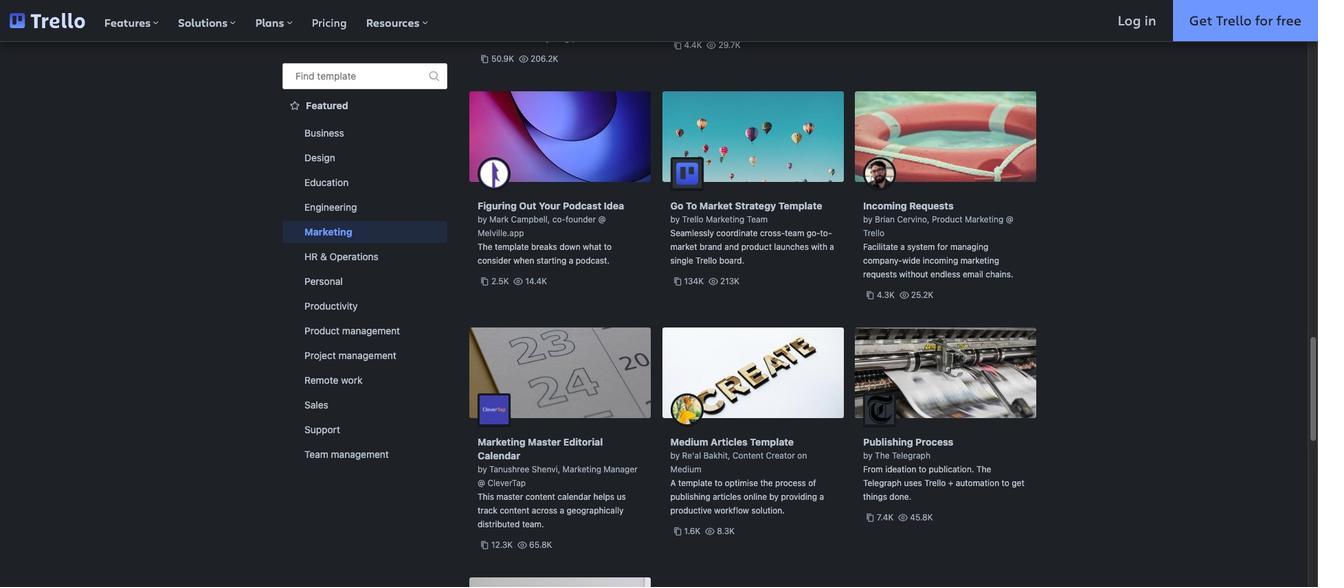 Task type: vqa. For each thing, say whether or not it's contained in the screenshot.


Task type: describe. For each thing, give the bounding box(es) containing it.
to-
[[821, 228, 832, 239]]

editorial
[[564, 437, 603, 448]]

master
[[497, 492, 523, 503]]

plans
[[255, 15, 284, 30]]

automation
[[956, 478, 1000, 489]]

trello inside using a trello board to manage your team's editorial calendar allows you to see the status of every blog post from fresh idea to published post.
[[509, 5, 531, 16]]

project management link
[[283, 345, 448, 367]]

@ inside marketing master editorial calendar by  tanushree shenvi, marketing manager @ clevertap this master content calendar helps us track content across a geographically distributed team.
[[478, 478, 485, 489]]

requests
[[863, 269, 897, 280]]

+
[[949, 478, 954, 489]]

a inside using a trello board to manage your team's editorial calendar allows you to see the status of every blog post from fresh idea to published post.
[[502, 5, 507, 16]]

publication.
[[929, 465, 975, 475]]

to left get at bottom
[[1002, 478, 1010, 489]]

geographically
[[567, 506, 624, 516]]

by inside incoming requests by brian cervino, product marketing @ trello facilitate a system for managing company-wide incoming marketing requests without endless email chains.
[[863, 214, 873, 225]]

0 horizontal spatial product
[[305, 325, 340, 337]]

management for team management
[[331, 449, 389, 461]]

remote work
[[305, 375, 363, 386]]

go
[[671, 200, 684, 212]]

post
[[572, 33, 589, 43]]

email
[[963, 269, 984, 280]]

team management link
[[283, 444, 448, 466]]

optimise
[[725, 478, 758, 489]]

50.9k
[[492, 54, 514, 64]]

incoming
[[923, 256, 959, 266]]

you
[[602, 19, 616, 30]]

managing
[[951, 242, 989, 252]]

medium articles template by re'al bakhit, content creator on medium a template to optimise the process of publishing articles online by providing a productive workflow solution.
[[671, 437, 824, 516]]

pricing link
[[302, 0, 357, 41]]

uses
[[904, 478, 923, 489]]

the for articles
[[761, 478, 773, 489]]

&
[[320, 251, 327, 263]]

campbell,
[[511, 214, 550, 225]]

the telegraph image
[[863, 394, 896, 427]]

free
[[1277, 11, 1302, 30]]

to right board at the top left of the page
[[558, 5, 566, 16]]

down
[[560, 242, 581, 252]]

features button
[[95, 0, 169, 41]]

template inside medium articles template by re'al bakhit, content creator on medium a template to optimise the process of publishing articles online by providing a productive workflow solution.
[[679, 478, 713, 489]]

launches
[[774, 242, 809, 252]]

status
[[493, 33, 517, 43]]

a inside medium articles template by re'al bakhit, content creator on medium a template to optimise the process of publishing articles online by providing a productive workflow solution.
[[820, 492, 824, 503]]

consider
[[478, 256, 511, 266]]

incoming requests by brian cervino, product marketing @ trello facilitate a system for managing company-wide incoming marketing requests without endless email chains.
[[863, 200, 1014, 280]]

12.3k
[[492, 540, 513, 551]]

business
[[305, 127, 344, 139]]

brian cervino, product marketing @ trello image
[[863, 157, 896, 190]]

features
[[104, 15, 151, 30]]

productivity link
[[283, 296, 448, 318]]

team inside go to market strategy template by trello marketing team seamlessly coordinate cross-team go-to- market brand and product launches with a single trello board.
[[747, 214, 768, 225]]

0 horizontal spatial team
[[305, 449, 328, 461]]

team management
[[305, 449, 389, 461]]

by inside the figuring out your podcast idea by mark campbell, co-founder @ melville.app the template breaks down what to consider when starting a podcast.
[[478, 214, 487, 225]]

marketing down the editorial
[[563, 465, 602, 475]]

what
[[583, 242, 602, 252]]

project management
[[305, 350, 397, 362]]

support
[[305, 424, 340, 436]]

idea
[[478, 47, 494, 57]]

team
[[785, 228, 805, 239]]

post.
[[547, 47, 567, 57]]

podcast
[[563, 200, 602, 212]]

founder
[[566, 214, 596, 225]]

remote work link
[[283, 370, 448, 392]]

to
[[686, 200, 697, 212]]

sales link
[[283, 395, 448, 417]]

to inside the figuring out your podcast idea by mark campbell, co-founder @ melville.app the template breaks down what to consider when starting a podcast.
[[604, 242, 612, 252]]

requests
[[910, 200, 954, 212]]

ideation
[[886, 465, 917, 475]]

the inside the figuring out your podcast idea by mark campbell, co-founder @ melville.app the template breaks down what to consider when starting a podcast.
[[478, 242, 493, 252]]

see
[[629, 19, 642, 30]]

engineering
[[305, 201, 357, 213]]

7.4k
[[877, 513, 894, 523]]

editorial
[[506, 19, 538, 30]]

trello inside publishing process by the telegraph from ideation to publication. the telegraph uses trello + automation to get things done.
[[925, 478, 946, 489]]

hr & operations link
[[283, 246, 448, 268]]

management for project management
[[339, 350, 397, 362]]

to down status
[[497, 47, 504, 57]]

template inside go to market strategy template by trello marketing team seamlessly coordinate cross-team go-to- market brand and product launches with a single trello board.
[[779, 200, 823, 212]]

operations
[[330, 251, 379, 263]]

content
[[733, 451, 764, 461]]

Find template field
[[283, 63, 448, 89]]

marketing inside go to market strategy template by trello marketing team seamlessly coordinate cross-team go-to- market brand and product launches with a single trello board.
[[706, 214, 745, 225]]

coordinate
[[717, 228, 758, 239]]

and
[[725, 242, 739, 252]]

by inside publishing process by the telegraph from ideation to publication. the telegraph uses trello + automation to get things done.
[[863, 451, 873, 461]]

solutions button
[[169, 0, 246, 41]]

for inside "link"
[[1256, 11, 1274, 30]]

re'al bakhit, content creator on medium image
[[671, 394, 704, 427]]

marketing link
[[283, 221, 448, 243]]

this
[[478, 492, 494, 503]]

product inside incoming requests by brian cervino, product marketing @ trello facilitate a system for managing company-wide incoming marketing requests without endless email chains.
[[932, 214, 963, 225]]

0 vertical spatial content
[[526, 492, 555, 503]]

2 horizontal spatial the
[[977, 465, 992, 475]]

by inside marketing master editorial calendar by  tanushree shenvi, marketing manager @ clevertap this master content calendar helps us track content across a geographically distributed team.
[[478, 465, 487, 475]]

re'al
[[682, 451, 701, 461]]

hr
[[305, 251, 318, 263]]

a inside go to market strategy template by trello marketing team seamlessly coordinate cross-team go-to- market brand and product launches with a single trello board.
[[830, 242, 835, 252]]

marketing inside incoming requests by brian cervino, product marketing @ trello facilitate a system for managing company-wide incoming marketing requests without endless email chains.
[[965, 214, 1004, 225]]

of for trello
[[519, 33, 527, 43]]

wide
[[903, 256, 921, 266]]

market
[[700, 200, 733, 212]]

@ inside incoming requests by brian cervino, product marketing @ trello facilitate a system for managing company-wide incoming marketing requests without endless email chains.
[[1006, 214, 1014, 225]]

find
[[296, 70, 315, 82]]

market
[[671, 242, 698, 252]]

cross-
[[760, 228, 785, 239]]

melville.app
[[478, 228, 524, 239]]

template inside medium articles template by re'al bakhit, content creator on medium a template to optimise the process of publishing articles online by providing a productive workflow solution.
[[750, 437, 794, 448]]

strategy
[[735, 200, 776, 212]]

endless
[[931, 269, 961, 280]]

system
[[908, 242, 935, 252]]

chains.
[[986, 269, 1014, 280]]

a inside the figuring out your podcast idea by mark campbell, co-founder @ melville.app the template breaks down what to consider when starting a podcast.
[[569, 256, 574, 266]]

2.5k
[[492, 276, 509, 287]]

4.4k
[[684, 40, 702, 50]]

facilitate
[[863, 242, 898, 252]]

marketing up calendar
[[478, 437, 526, 448]]

a inside incoming requests by brian cervino, product marketing @ trello facilitate a system for managing company-wide incoming marketing requests without endless email chains.
[[901, 242, 905, 252]]

tanushree shenvi, marketing manager @ clevertap image
[[478, 394, 511, 427]]

distributed
[[478, 520, 520, 530]]



Task type: locate. For each thing, give the bounding box(es) containing it.
0 vertical spatial the
[[478, 33, 490, 43]]

marketing inside marketing link
[[305, 226, 352, 238]]

1 vertical spatial product
[[305, 325, 340, 337]]

1 vertical spatial template
[[750, 437, 794, 448]]

0 vertical spatial template
[[317, 70, 356, 82]]

0 vertical spatial telegraph
[[892, 451, 931, 461]]

template inside the figuring out your podcast idea by mark campbell, co-founder @ melville.app the template breaks down what to consider when starting a podcast.
[[495, 242, 529, 252]]

0 vertical spatial medium
[[671, 437, 709, 448]]

medium up re'al
[[671, 437, 709, 448]]

1 vertical spatial the
[[875, 451, 890, 461]]

the up automation
[[977, 465, 992, 475]]

0 vertical spatial team
[[747, 214, 768, 225]]

business link
[[283, 122, 448, 144]]

the inside medium articles template by re'al bakhit, content creator on medium a template to optimise the process of publishing articles online by providing a productive workflow solution.
[[761, 478, 773, 489]]

65.8k
[[529, 540, 552, 551]]

calendar inside using a trello board to manage your team's editorial calendar allows you to see the status of every blog post from fresh idea to published post.
[[540, 19, 574, 30]]

to up articles
[[715, 478, 723, 489]]

0 horizontal spatial template
[[317, 70, 356, 82]]

1 horizontal spatial team
[[747, 214, 768, 225]]

template up the creator
[[750, 437, 794, 448]]

14.4k
[[526, 276, 547, 287]]

trello left +
[[925, 478, 946, 489]]

a up wide
[[901, 242, 905, 252]]

trello image
[[10, 13, 85, 28], [10, 13, 85, 28]]

productive
[[671, 506, 712, 516]]

a
[[671, 478, 676, 489]]

incoming
[[863, 200, 907, 212]]

a right across in the bottom left of the page
[[560, 506, 564, 516]]

the down publishing
[[875, 451, 890, 461]]

2 medium from the top
[[671, 465, 702, 475]]

1 horizontal spatial product
[[932, 214, 963, 225]]

to up 'uses'
[[919, 465, 927, 475]]

for left free in the right of the page
[[1256, 11, 1274, 30]]

0 vertical spatial management
[[342, 325, 400, 337]]

to left see at the top left of page
[[619, 19, 626, 30]]

1.6k
[[684, 527, 701, 537]]

management for product management
[[342, 325, 400, 337]]

engineering link
[[283, 197, 448, 219]]

a right providing
[[820, 492, 824, 503]]

personal
[[305, 276, 343, 287]]

publishing process by the telegraph from ideation to publication. the telegraph uses trello + automation to get things done.
[[863, 437, 1025, 503]]

fresh
[[612, 33, 632, 43]]

company-
[[863, 256, 903, 266]]

0 horizontal spatial the
[[478, 242, 493, 252]]

the inside using a trello board to manage your team's editorial calendar allows you to see the status of every blog post from fresh idea to published post.
[[478, 33, 490, 43]]

0 horizontal spatial for
[[938, 242, 948, 252]]

publishing
[[863, 437, 913, 448]]

2 vertical spatial management
[[331, 449, 389, 461]]

education link
[[283, 172, 448, 194]]

trello inside "link"
[[1217, 11, 1252, 30]]

medium
[[671, 437, 709, 448], [671, 465, 702, 475]]

4.3k
[[877, 290, 895, 300]]

calendar inside marketing master editorial calendar by  tanushree shenvi, marketing manager @ clevertap this master content calendar helps us track content across a geographically distributed team.
[[558, 492, 591, 503]]

0 vertical spatial the
[[478, 242, 493, 252]]

1 horizontal spatial for
[[1256, 11, 1274, 30]]

of up providing
[[809, 478, 817, 489]]

marketing down engineering at left
[[305, 226, 352, 238]]

design
[[305, 152, 335, 164]]

a right using
[[502, 5, 507, 16]]

get trello for free link
[[1173, 0, 1319, 41]]

calendar
[[478, 450, 521, 462]]

45.8k
[[910, 513, 933, 523]]

@ down idea
[[598, 214, 606, 225]]

@ up the this
[[478, 478, 485, 489]]

across
[[532, 506, 558, 516]]

the for a
[[478, 33, 490, 43]]

mark campbell, co-founder @ melville.app image
[[478, 157, 511, 190]]

management down product management link
[[339, 350, 397, 362]]

trello down brand
[[696, 256, 717, 266]]

of down the editorial
[[519, 33, 527, 43]]

medium down re'al
[[671, 465, 702, 475]]

trello marketing team image
[[671, 157, 704, 190]]

master
[[528, 437, 561, 448]]

pricing
[[312, 15, 347, 30]]

management down productivity link
[[342, 325, 400, 337]]

us
[[617, 492, 626, 503]]

1 vertical spatial team
[[305, 449, 328, 461]]

1 horizontal spatial the
[[875, 451, 890, 461]]

trello up seamlessly
[[682, 214, 704, 225]]

1 vertical spatial for
[[938, 242, 948, 252]]

product
[[932, 214, 963, 225], [305, 325, 340, 337]]

helps
[[594, 492, 615, 503]]

0 vertical spatial for
[[1256, 11, 1274, 30]]

of inside medium articles template by re'al bakhit, content creator on medium a template to optimise the process of publishing articles online by providing a productive workflow solution.
[[809, 478, 817, 489]]

marketing master editorial calendar by  tanushree shenvi, marketing manager @ clevertap this master content calendar helps us track content across a geographically distributed team.
[[478, 437, 638, 530]]

trello up the editorial
[[509, 5, 531, 16]]

of inside using a trello board to manage your team's editorial calendar allows you to see the status of every blog post from fresh idea to published post.
[[519, 33, 527, 43]]

solution.
[[752, 506, 785, 516]]

featured
[[306, 100, 348, 111]]

published
[[507, 47, 545, 57]]

from
[[863, 465, 883, 475]]

1 vertical spatial management
[[339, 350, 397, 362]]

0 vertical spatial of
[[519, 33, 527, 43]]

calendar
[[540, 19, 574, 30], [558, 492, 591, 503]]

1 horizontal spatial @
[[598, 214, 606, 225]]

marketing
[[961, 256, 1000, 266]]

done.
[[890, 492, 912, 503]]

every
[[529, 33, 550, 43]]

template up featured on the left top
[[317, 70, 356, 82]]

content up across in the bottom left of the page
[[526, 492, 555, 503]]

figuring out your podcast idea by mark campbell, co-founder @ melville.app the template breaks down what to consider when starting a podcast.
[[478, 200, 624, 266]]

track
[[478, 506, 498, 516]]

0 horizontal spatial the
[[478, 33, 490, 43]]

log
[[1118, 11, 1142, 30]]

1 vertical spatial of
[[809, 478, 817, 489]]

management down 'support' link
[[331, 449, 389, 461]]

1 horizontal spatial the
[[761, 478, 773, 489]]

team.
[[522, 520, 544, 530]]

by inside go to market strategy template by trello marketing team seamlessly coordinate cross-team go-to- market brand and product launches with a single trello board.
[[671, 214, 680, 225]]

on
[[798, 451, 807, 461]]

by up from
[[863, 451, 873, 461]]

project
[[305, 350, 336, 362]]

bakhit,
[[704, 451, 731, 461]]

marketing down market
[[706, 214, 745, 225]]

1 vertical spatial telegraph
[[863, 478, 902, 489]]

0 vertical spatial calendar
[[540, 19, 574, 30]]

template
[[779, 200, 823, 212], [750, 437, 794, 448]]

podcast.
[[576, 256, 610, 266]]

template down 'melville.app'
[[495, 242, 529, 252]]

figuring
[[478, 200, 517, 212]]

by left mark
[[478, 214, 487, 225]]

for inside incoming requests by brian cervino, product marketing @ trello facilitate a system for managing company-wide incoming marketing requests without endless email chains.
[[938, 242, 948, 252]]

find template
[[296, 70, 356, 82]]

1 vertical spatial template
[[495, 242, 529, 252]]

a down down
[[569, 256, 574, 266]]

1 vertical spatial medium
[[671, 465, 702, 475]]

by left re'al
[[671, 451, 680, 461]]

education
[[305, 177, 349, 188]]

remote
[[305, 375, 339, 386]]

blog
[[553, 33, 570, 43]]

trello right the get
[[1217, 11, 1252, 30]]

articles
[[713, 492, 742, 503]]

a right with
[[830, 242, 835, 252]]

things
[[863, 492, 888, 503]]

to inside medium articles template by re'al bakhit, content creator on medium a template to optimise the process of publishing articles online by providing a productive workflow solution.
[[715, 478, 723, 489]]

of for template
[[809, 478, 817, 489]]

template up publishing on the bottom
[[679, 478, 713, 489]]

your
[[601, 5, 618, 16]]

using a trello board to manage your team's editorial calendar allows you to see the status of every blog post from fresh idea to published post.
[[478, 5, 642, 57]]

1 medium from the top
[[671, 437, 709, 448]]

your
[[539, 200, 561, 212]]

brand
[[700, 242, 722, 252]]

cervino,
[[897, 214, 930, 225]]

0 vertical spatial template
[[779, 200, 823, 212]]

2 horizontal spatial template
[[679, 478, 713, 489]]

the
[[478, 33, 490, 43], [761, 478, 773, 489]]

get trello for free
[[1190, 11, 1302, 30]]

1 vertical spatial calendar
[[558, 492, 591, 503]]

team down strategy
[[747, 214, 768, 225]]

template up team
[[779, 200, 823, 212]]

calendar up blog
[[540, 19, 574, 30]]

product
[[742, 242, 772, 252]]

telegraph up the things
[[863, 478, 902, 489]]

2 vertical spatial template
[[679, 478, 713, 489]]

trello inside incoming requests by brian cervino, product marketing @ trello facilitate a system for managing company-wide incoming marketing requests without endless email chains.
[[863, 228, 885, 239]]

personal link
[[283, 271, 448, 293]]

calendar up 'geographically'
[[558, 492, 591, 503]]

resources button
[[357, 0, 438, 41]]

tanushree
[[490, 465, 530, 475]]

to right what
[[604, 242, 612, 252]]

by left brian
[[863, 214, 873, 225]]

0 horizontal spatial of
[[519, 33, 527, 43]]

plans button
[[246, 0, 302, 41]]

0 horizontal spatial @
[[478, 478, 485, 489]]

marketing
[[706, 214, 745, 225], [965, 214, 1004, 225], [305, 226, 352, 238], [478, 437, 526, 448], [563, 465, 602, 475]]

a inside marketing master editorial calendar by  tanushree shenvi, marketing manager @ clevertap this master content calendar helps us track content across a geographically distributed team.
[[560, 506, 564, 516]]

the up online
[[761, 478, 773, 489]]

1 horizontal spatial template
[[495, 242, 529, 252]]

1 vertical spatial the
[[761, 478, 773, 489]]

telegraph up ideation
[[892, 451, 931, 461]]

content down "master"
[[500, 506, 530, 516]]

29.7k
[[719, 40, 741, 50]]

by up solution.
[[770, 492, 779, 503]]

for up incoming
[[938, 242, 948, 252]]

0 vertical spatial product
[[932, 214, 963, 225]]

1 horizontal spatial of
[[809, 478, 817, 489]]

out
[[519, 200, 537, 212]]

2 vertical spatial the
[[977, 465, 992, 475]]

product up project
[[305, 325, 340, 337]]

the up idea in the left top of the page
[[478, 33, 490, 43]]

@
[[598, 214, 606, 225], [1006, 214, 1014, 225], [478, 478, 485, 489]]

by down calendar
[[478, 465, 487, 475]]

marketing up managing
[[965, 214, 1004, 225]]

25.2k
[[911, 290, 934, 300]]

content
[[526, 492, 555, 503], [500, 506, 530, 516]]

get
[[1190, 11, 1213, 30]]

idea
[[604, 200, 624, 212]]

1 vertical spatial content
[[500, 506, 530, 516]]

articles
[[711, 437, 748, 448]]

@ up chains.
[[1006, 214, 1014, 225]]

by down go
[[671, 214, 680, 225]]

shenvi,
[[532, 465, 560, 475]]

from
[[592, 33, 610, 43]]

trello up facilitate
[[863, 228, 885, 239]]

template inside find template field
[[317, 70, 356, 82]]

2 horizontal spatial @
[[1006, 214, 1014, 225]]

the up consider
[[478, 242, 493, 252]]

team down support
[[305, 449, 328, 461]]

providing
[[781, 492, 818, 503]]

product down the requests
[[932, 214, 963, 225]]

@ inside the figuring out your podcast idea by mark campbell, co-founder @ melville.app the template breaks down what to consider when starting a podcast.
[[598, 214, 606, 225]]



